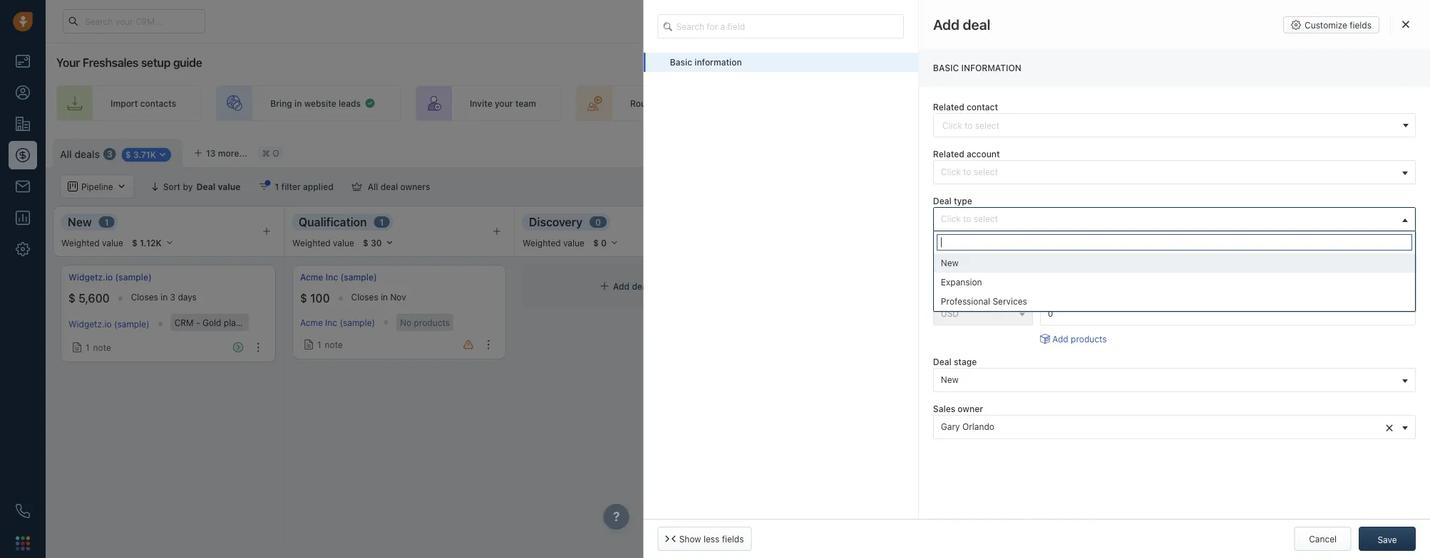 Task type: locate. For each thing, give the bounding box(es) containing it.
to down type
[[963, 214, 971, 224]]

select inside dropdown button
[[974, 214, 998, 224]]

to inside button
[[963, 167, 971, 177]]

closes left nov
[[351, 293, 378, 303]]

fields right less
[[722, 535, 744, 545]]

2 vertical spatial deal
[[933, 357, 952, 367]]

0 vertical spatial click to select
[[941, 167, 998, 177]]

container_wx8msf4aqz5i3rn1 image inside bring in website leads link
[[364, 98, 376, 109]]

1 vertical spatial deal
[[933, 244, 952, 254]]

2 $ from the left
[[300, 292, 307, 306]]

widgetz.io (sample) link up 5,600
[[68, 272, 152, 284]]

1 horizontal spatial your
[[692, 98, 710, 108]]

inc down 100
[[325, 318, 337, 328]]

1 horizontal spatial monthly
[[1141, 318, 1173, 328]]

in right bring
[[295, 98, 302, 108]]

5,600
[[78, 292, 110, 306]]

basic information up contact
[[933, 63, 1022, 73]]

1 click from the top
[[941, 167, 961, 177]]

1 note down 5,600
[[86, 343, 111, 353]]

deal stage
[[933, 357, 977, 367]]

1 horizontal spatial basic information
[[933, 63, 1022, 73]]

1 gold from the left
[[202, 318, 221, 328]]

all deals link
[[60, 147, 100, 162]]

acme inc (sample) link down 100
[[300, 318, 375, 328]]

1 vertical spatial inc
[[325, 318, 337, 328]]

2 techcave (sample) link from the top
[[971, 319, 1047, 329]]

0 horizontal spatial in
[[161, 293, 168, 303]]

2 widgetz.io (sample) link from the top
[[68, 319, 149, 329]]

create sales sequence
[[827, 98, 921, 108]]

container_wx8msf4aqz5i3rn1 image left filter
[[259, 182, 269, 192]]

add for add products
[[1053, 334, 1069, 344]]

0 horizontal spatial -
[[196, 318, 200, 328]]

0 vertical spatial widgetz.io (sample)
[[68, 273, 152, 283]]

techcave down the professional services
[[971, 319, 1009, 329]]

Click to select search field
[[933, 113, 1416, 138]]

sequence
[[881, 98, 921, 108]]

all inside button
[[368, 182, 378, 192]]

techcave (sample) link
[[971, 272, 1049, 284], [971, 319, 1047, 329]]

container_wx8msf4aqz5i3rn1 image left add deal
[[600, 282, 610, 292]]

related account
[[933, 149, 1000, 159]]

0 vertical spatial add
[[613, 282, 630, 292]]

list box
[[934, 254, 1415, 312]]

1 monthly from the left
[[243, 318, 276, 328]]

2 deal from the top
[[933, 244, 952, 254]]

2 related from the top
[[933, 149, 964, 159]]

0 horizontal spatial crm - gold plan monthly (sample)
[[174, 318, 314, 328]]

click down deal type
[[941, 214, 961, 224]]

(sample) down closes in nov
[[340, 318, 375, 328]]

1 horizontal spatial -
[[1094, 318, 1098, 328]]

- for $ 5,600
[[196, 318, 200, 328]]

1 $ from the left
[[68, 292, 76, 306]]

2 crm - gold plan monthly (sample) from the left
[[1072, 318, 1211, 328]]

crm - gold plan monthly (sample) for $ 3,200
[[1072, 318, 1211, 328]]

click down related account
[[941, 167, 961, 177]]

- for $ 3,200
[[1094, 318, 1098, 328]]

acme inc (sample) down 100
[[300, 318, 375, 328]]

click to select down related account
[[941, 167, 998, 177]]

closes for $ 5,600
[[131, 293, 158, 303]]

0 vertical spatial techcave
[[971, 273, 1010, 283]]

0 horizontal spatial information
[[695, 57, 742, 67]]

1 crm - gold plan monthly (sample) from the left
[[174, 318, 314, 328]]

freshworks switcher image
[[16, 537, 30, 551]]

1 horizontal spatial basic
[[933, 63, 959, 73]]

2 - from the left
[[1094, 318, 1098, 328]]

3 right deals
[[107, 149, 112, 159]]

contact
[[967, 102, 998, 112]]

0 vertical spatial techcave (sample)
[[971, 273, 1049, 283]]

all left owners on the left top of the page
[[368, 182, 378, 192]]

in
[[295, 98, 302, 108], [161, 293, 168, 303], [381, 293, 388, 303]]

2 monthly from the left
[[1141, 318, 1173, 328]]

new button
[[933, 368, 1416, 393]]

techcave (sample) link up services
[[971, 272, 1049, 284]]

1 horizontal spatial plan
[[1121, 318, 1138, 328]]

crm - gold plan monthly (sample)
[[174, 318, 314, 328], [1072, 318, 1211, 328]]

0 horizontal spatial all
[[60, 148, 72, 160]]

information
[[695, 57, 742, 67], [961, 63, 1022, 73]]

team down basic information link at the top of page
[[712, 98, 733, 108]]

3 $ from the left
[[971, 292, 978, 306]]

applied
[[303, 182, 333, 192]]

0 horizontal spatial container_wx8msf4aqz5i3rn1 image
[[259, 182, 269, 192]]

0 vertical spatial to
[[681, 98, 689, 108]]

1 down 100
[[317, 340, 321, 350]]

techcave (sample) up services
[[971, 273, 1049, 283]]

0 vertical spatial techcave (sample) link
[[971, 272, 1049, 284]]

2 vertical spatial to
[[963, 214, 971, 224]]

container_wx8msf4aqz5i3rn1 image inside the 1 filter applied button
[[259, 182, 269, 192]]

deal for all
[[381, 182, 398, 192]]

1 inc from the top
[[326, 273, 338, 283]]

1 note down 100
[[317, 340, 343, 350]]

products inside add products link
[[1071, 334, 1107, 344]]

click for deal
[[941, 214, 961, 224]]

acme inc (sample) up 100
[[300, 273, 377, 283]]

leads
[[339, 98, 361, 108], [657, 98, 679, 108]]

products for add products
[[1071, 334, 1107, 344]]

all for deals
[[60, 148, 72, 160]]

note
[[325, 340, 343, 350], [93, 343, 111, 353]]

0 horizontal spatial note
[[93, 343, 111, 353]]

1 - from the left
[[196, 318, 200, 328]]

techcave up $ 3,200
[[971, 273, 1010, 283]]

0 vertical spatial widgetz.io (sample) link
[[68, 272, 152, 284]]

1 horizontal spatial fields
[[1350, 20, 1372, 30]]

select
[[974, 167, 998, 177], [974, 214, 998, 224]]

1 deal from the top
[[933, 196, 952, 206]]

click to select for type
[[941, 214, 998, 224]]

0 vertical spatial related
[[933, 102, 964, 112]]

1 horizontal spatial gold
[[1100, 318, 1119, 328]]

2 leads from the left
[[657, 98, 679, 108]]

1 horizontal spatial crm
[[1072, 318, 1091, 328]]

0 horizontal spatial your
[[495, 98, 513, 108]]

container_wx8msf4aqz5i3rn1 image
[[364, 98, 376, 109], [1226, 182, 1236, 192], [600, 282, 610, 292], [72, 343, 82, 353]]

your right "route"
[[692, 98, 710, 108]]

0 horizontal spatial leads
[[339, 98, 361, 108]]

create sales sequence link
[[773, 86, 946, 121]]

2 click to select from the top
[[941, 214, 998, 224]]

0 vertical spatial deal
[[381, 182, 398, 192]]

1 horizontal spatial in
[[295, 98, 302, 108]]

fields right what's new icon
[[1350, 20, 1372, 30]]

1 leads from the left
[[339, 98, 361, 108]]

related for related account
[[933, 149, 964, 159]]

send email image
[[1289, 16, 1299, 27]]

0 vertical spatial acme inc (sample)
[[300, 273, 377, 283]]

1 horizontal spatial deal
[[632, 282, 649, 292]]

products for no products
[[414, 318, 450, 328]]

3,200
[[981, 292, 1012, 306]]

inc up 100
[[326, 273, 338, 283]]

13 more...
[[206, 148, 247, 158]]

to
[[681, 98, 689, 108], [963, 167, 971, 177], [963, 214, 971, 224]]

what's new image
[[1327, 17, 1337, 27]]

team right the invite
[[515, 98, 536, 108]]

expansion
[[941, 278, 982, 288]]

1 vertical spatial acme
[[300, 318, 323, 328]]

2 horizontal spatial container_wx8msf4aqz5i3rn1 image
[[352, 182, 362, 192]]

1 horizontal spatial closes
[[351, 293, 378, 303]]

add
[[613, 282, 630, 292], [1053, 334, 1069, 344]]

container_wx8msf4aqz5i3rn1 image inside quotas and forecasting link
[[1226, 182, 1236, 192]]

1 vertical spatial products
[[1071, 334, 1107, 344]]

0 horizontal spatial $
[[68, 292, 76, 306]]

1 horizontal spatial all
[[368, 182, 378, 192]]

1 click to select from the top
[[941, 167, 998, 177]]

2 horizontal spatial in
[[381, 293, 388, 303]]

0 horizontal spatial add
[[613, 282, 630, 292]]

closes left days
[[131, 293, 158, 303]]

basic down add
[[933, 63, 959, 73]]

1 vertical spatial click to select
[[941, 214, 998, 224]]

1 plan from the left
[[224, 318, 241, 328]]

⌘
[[262, 148, 270, 158]]

1 vertical spatial widgetz.io (sample) link
[[68, 319, 149, 329]]

select up *
[[974, 214, 998, 224]]

1 vertical spatial deal
[[632, 282, 649, 292]]

0 vertical spatial new
[[68, 215, 92, 229]]

0 horizontal spatial deal
[[381, 182, 398, 192]]

1 down all deals 3
[[105, 217, 109, 227]]

1 vertical spatial acme inc (sample)
[[300, 318, 375, 328]]

1 select from the top
[[974, 167, 998, 177]]

add deal
[[933, 16, 991, 33]]

expansion option
[[934, 273, 1415, 292]]

2 closes from the left
[[351, 293, 378, 303]]

0 horizontal spatial crm
[[174, 318, 194, 328]]

add
[[933, 16, 960, 33]]

leads right website
[[339, 98, 361, 108]]

- up add products
[[1094, 318, 1098, 328]]

1 horizontal spatial note
[[325, 340, 343, 350]]

1 vertical spatial click
[[941, 214, 961, 224]]

in left nov
[[381, 293, 388, 303]]

services
[[993, 297, 1027, 307]]

phone image
[[16, 505, 30, 519]]

2 select from the top
[[974, 214, 998, 224]]

1 horizontal spatial $
[[300, 292, 307, 306]]

crm up add products
[[1072, 318, 1091, 328]]

gold
[[202, 318, 221, 328], [1100, 318, 1119, 328]]

0 vertical spatial deal
[[933, 196, 952, 206]]

bring in website leads
[[270, 98, 361, 108]]

0 horizontal spatial gold
[[202, 318, 221, 328]]

monthly for 3,200
[[1141, 318, 1173, 328]]

dialog containing add deal
[[644, 0, 1430, 559]]

select down the account
[[974, 167, 998, 177]]

2 click from the top
[[941, 214, 961, 224]]

acme inc (sample)
[[300, 273, 377, 283], [300, 318, 375, 328]]

0 vertical spatial acme inc (sample) link
[[300, 272, 377, 284]]

in left days
[[161, 293, 168, 303]]

0 vertical spatial fields
[[1350, 20, 1372, 30]]

container_wx8msf4aqz5i3rn1 image inside all deal owners button
[[352, 182, 362, 192]]

2 vertical spatial new
[[941, 375, 959, 385]]

-
[[196, 318, 200, 328], [1094, 318, 1098, 328]]

add inside add products link
[[1053, 334, 1069, 344]]

0 horizontal spatial plan
[[224, 318, 241, 328]]

3 deal from the top
[[933, 357, 952, 367]]

information up route leads to your team
[[695, 57, 742, 67]]

to for related account
[[963, 167, 971, 177]]

no products
[[400, 318, 450, 328]]

2 plan from the left
[[1121, 318, 1138, 328]]

acme inc (sample) link up 100
[[300, 272, 377, 284]]

show less fields
[[679, 535, 744, 545]]

0 vertical spatial select
[[974, 167, 998, 177]]

1 techcave (sample) from the top
[[971, 273, 1049, 283]]

deal
[[963, 16, 991, 33]]

search image
[[664, 20, 678, 33]]

2 acme from the top
[[300, 318, 323, 328]]

1 vertical spatial select
[[974, 214, 998, 224]]

1 vertical spatial 3
[[170, 293, 175, 303]]

fields inside button
[[1350, 20, 1372, 30]]

1 vertical spatial related
[[933, 149, 964, 159]]

note down 100
[[325, 340, 343, 350]]

(sample) down $ 100
[[278, 318, 314, 328]]

all left deals
[[60, 148, 72, 160]]

plan
[[224, 318, 241, 328], [1121, 318, 1138, 328]]

products
[[414, 318, 450, 328], [1071, 334, 1107, 344]]

invite your team link
[[416, 86, 562, 121]]

1 horizontal spatial products
[[1071, 334, 1107, 344]]

container_wx8msf4aqz5i3rn1 image left the 'quotas' in the top right of the page
[[1226, 182, 1236, 192]]

1 vertical spatial techcave (sample)
[[971, 319, 1047, 329]]

container_wx8msf4aqz5i3rn1 image for 1
[[72, 343, 82, 353]]

select inside button
[[974, 167, 998, 177]]

fields
[[1350, 20, 1372, 30], [722, 535, 744, 545]]

dialog
[[644, 0, 1430, 559]]

widgetz.io (sample) link down 5,600
[[68, 319, 149, 329]]

1 crm from the left
[[174, 318, 194, 328]]

owners
[[400, 182, 430, 192]]

new down deal stage
[[941, 375, 959, 385]]

1 vertical spatial techcave (sample) link
[[971, 319, 1047, 329]]

crm - gold plan monthly (sample) down days
[[174, 318, 314, 328]]

techcave
[[971, 273, 1010, 283], [971, 319, 1009, 329]]

0 horizontal spatial 3
[[107, 149, 112, 159]]

container_wx8msf4aqz5i3rn1 image for the 1 filter applied button
[[259, 182, 269, 192]]

$ 5,600
[[68, 292, 110, 306]]

click inside button
[[941, 167, 961, 177]]

1 vertical spatial techcave
[[971, 319, 1009, 329]]

deal for add
[[632, 282, 649, 292]]

0 vertical spatial inc
[[326, 273, 338, 283]]

2 horizontal spatial $
[[971, 292, 978, 306]]

1 vertical spatial to
[[963, 167, 971, 177]]

$ down expansion
[[971, 292, 978, 306]]

widgetz.io
[[68, 273, 113, 283], [68, 319, 112, 329]]

1 vertical spatial all
[[368, 182, 378, 192]]

invite
[[470, 98, 492, 108]]

1 acme from the top
[[300, 273, 323, 283]]

1 left filter
[[275, 182, 279, 192]]

note for $ 100
[[325, 340, 343, 350]]

crm
[[174, 318, 194, 328], [1072, 318, 1091, 328]]

0 horizontal spatial closes
[[131, 293, 158, 303]]

widgetz.io (sample) up 5,600
[[68, 273, 152, 283]]

techcave (sample)
[[971, 273, 1049, 283], [971, 319, 1047, 329]]

container_wx8msf4aqz5i3rn1 image
[[259, 182, 269, 192], [352, 182, 362, 192], [304, 340, 314, 350]]

1 horizontal spatial crm - gold plan monthly (sample)
[[1072, 318, 1211, 328]]

0 horizontal spatial 1 note
[[86, 343, 111, 353]]

information up contact
[[961, 63, 1022, 73]]

nov
[[390, 293, 406, 303]]

0 vertical spatial products
[[414, 318, 450, 328]]

your right the invite
[[495, 98, 513, 108]]

0 horizontal spatial monthly
[[243, 318, 276, 328]]

3 inside all deals 3
[[107, 149, 112, 159]]

to down related account
[[963, 167, 971, 177]]

1 horizontal spatial team
[[712, 98, 733, 108]]

1 team from the left
[[515, 98, 536, 108]]

inc
[[326, 273, 338, 283], [325, 318, 337, 328]]

1 note for $ 5,600
[[86, 343, 111, 353]]

new down all deals link at the left
[[68, 215, 92, 229]]

sales owner
[[933, 404, 983, 414]]

click to select button
[[933, 160, 1416, 185]]

click inside dropdown button
[[941, 214, 961, 224]]

crm - gold plan monthly (sample) down "professional services" option
[[1072, 318, 1211, 328]]

sales
[[857, 98, 878, 108]]

$ left 100
[[300, 292, 307, 306]]

container_wx8msf4aqz5i3rn1 image down $ 100
[[304, 340, 314, 350]]

more...
[[218, 148, 247, 158]]

all
[[60, 148, 72, 160], [368, 182, 378, 192]]

1 widgetz.io (sample) link from the top
[[68, 272, 152, 284]]

discovery
[[529, 215, 583, 229]]

crm down days
[[174, 318, 194, 328]]

container_wx8msf4aqz5i3rn1 image down $ 5,600
[[72, 343, 82, 353]]

3 left days
[[170, 293, 175, 303]]

click to select down type
[[941, 214, 998, 224]]

widgetz.io up $ 5,600
[[68, 273, 113, 283]]

1 vertical spatial add
[[1053, 334, 1069, 344]]

3 for deals
[[107, 149, 112, 159]]

1 techcave from the top
[[971, 273, 1010, 283]]

acme inc (sample) link
[[300, 272, 377, 284], [300, 318, 375, 328]]

None search field
[[658, 14, 904, 39], [937, 235, 1412, 251], [658, 14, 904, 39], [937, 235, 1412, 251]]

create
[[827, 98, 855, 108]]

new inside new button
[[941, 375, 959, 385]]

100
[[310, 292, 330, 306]]

related for related contact
[[933, 102, 964, 112]]

new down the deal name * at the right top
[[941, 259, 959, 269]]

- down days
[[196, 318, 200, 328]]

widgetz.io down $ 5,600
[[68, 319, 112, 329]]

deal inside button
[[381, 182, 398, 192]]

0 vertical spatial acme
[[300, 273, 323, 283]]

to for deal type
[[963, 214, 971, 224]]

leads right "route"
[[657, 98, 679, 108]]

1 horizontal spatial 1 note
[[317, 340, 343, 350]]

note down 5,600
[[93, 343, 111, 353]]

1 filter applied button
[[250, 175, 343, 199]]

acme up $ 100
[[300, 273, 323, 283]]

basic information up route leads to your team
[[670, 57, 742, 67]]

1 vertical spatial new
[[941, 259, 959, 269]]

professional
[[941, 297, 990, 307]]

click to select inside dropdown button
[[941, 214, 998, 224]]

2 inc from the top
[[325, 318, 337, 328]]

1 vertical spatial widgetz.io
[[68, 319, 112, 329]]

save
[[1378, 535, 1397, 545]]

to right "route"
[[681, 98, 689, 108]]

0 vertical spatial click
[[941, 167, 961, 177]]

container_wx8msf4aqz5i3rn1 image right the applied
[[352, 182, 362, 192]]

1 your from the left
[[495, 98, 513, 108]]

basic information link
[[644, 53, 918, 72]]

deal left stage
[[933, 357, 952, 367]]

click to select inside button
[[941, 167, 998, 177]]

related left contact
[[933, 102, 964, 112]]

0 horizontal spatial products
[[414, 318, 450, 328]]

2 crm from the left
[[1072, 318, 1091, 328]]

3
[[107, 149, 112, 159], [170, 293, 175, 303]]

inc inside the acme inc (sample) link
[[326, 273, 338, 283]]

deal left type
[[933, 196, 952, 206]]

1 closes from the left
[[131, 293, 158, 303]]

plan for 3,200
[[1121, 318, 1138, 328]]

deal
[[933, 196, 952, 206], [933, 244, 952, 254], [933, 357, 952, 367]]

2 gold from the left
[[1100, 318, 1119, 328]]

0 horizontal spatial fields
[[722, 535, 744, 545]]

all for deal
[[368, 182, 378, 192]]

1 horizontal spatial add
[[1053, 334, 1069, 344]]

1 vertical spatial fields
[[722, 535, 744, 545]]

basic information
[[670, 57, 742, 67], [933, 63, 1022, 73]]

usd
[[941, 309, 959, 319]]

basic down "search" icon
[[670, 57, 692, 67]]

widgetz.io (sample) down 5,600
[[68, 319, 149, 329]]

techcave (sample) link down services
[[971, 319, 1047, 329]]

0 horizontal spatial team
[[515, 98, 536, 108]]

2 your from the left
[[692, 98, 710, 108]]

deal for deal name *
[[933, 244, 952, 254]]

2 team from the left
[[712, 98, 733, 108]]

close image
[[1402, 20, 1410, 28]]

1 related from the top
[[933, 102, 964, 112]]

techcave (sample) down services
[[971, 319, 1047, 329]]

1 horizontal spatial leads
[[657, 98, 679, 108]]

1 vertical spatial acme inc (sample) link
[[300, 318, 375, 328]]

new
[[68, 215, 92, 229], [941, 259, 959, 269], [941, 375, 959, 385]]

acme down $ 100
[[300, 318, 323, 328]]

0 vertical spatial all
[[60, 148, 72, 160]]

0 vertical spatial widgetz.io
[[68, 273, 113, 283]]

0 vertical spatial 3
[[107, 149, 112, 159]]

1 widgetz.io (sample) from the top
[[68, 273, 152, 283]]

1 vertical spatial widgetz.io (sample)
[[68, 319, 149, 329]]

to inside dropdown button
[[963, 214, 971, 224]]

1 horizontal spatial 3
[[170, 293, 175, 303]]

container_wx8msf4aqz5i3rn1 image right website
[[364, 98, 376, 109]]

13 more... button
[[186, 143, 255, 163]]

deal left name in the right top of the page
[[933, 244, 952, 254]]

basic
[[670, 57, 692, 67], [933, 63, 959, 73]]

bring in website leads link
[[216, 86, 401, 121]]

route leads to your team
[[630, 98, 733, 108]]

$ left 5,600
[[68, 292, 76, 306]]

related left the account
[[933, 149, 964, 159]]



Task type: vqa. For each thing, say whether or not it's contained in the screenshot.


Task type: describe. For each thing, give the bounding box(es) containing it.
1 filter applied
[[275, 182, 333, 192]]

monthly for 5,600
[[243, 318, 276, 328]]

×
[[1385, 419, 1394, 435]]

(sample) down "professional services" option
[[1176, 318, 1211, 328]]

(sample) up closes in 3 days
[[115, 273, 152, 283]]

import contacts link
[[56, 86, 202, 121]]

add deal
[[613, 282, 649, 292]]

gold for $ 5,600
[[202, 318, 221, 328]]

closes in 3 days
[[131, 293, 197, 303]]

owner
[[958, 404, 983, 414]]

1 down $ 5,600
[[86, 343, 90, 353]]

guide
[[173, 56, 202, 70]]

click for related
[[941, 167, 961, 177]]

3 for in
[[170, 293, 175, 303]]

forecasting
[[1289, 182, 1338, 192]]

2 widgetz.io (sample) from the top
[[68, 319, 149, 329]]

phone element
[[9, 498, 37, 526]]

1 widgetz.io from the top
[[68, 273, 113, 283]]

closes for $ 100
[[351, 293, 378, 303]]

crm - gold plan monthly (sample) for $ 5,600
[[174, 318, 314, 328]]

customize fields
[[1305, 20, 1372, 30]]

lo
[[1422, 215, 1430, 229]]

deal name *
[[933, 244, 985, 254]]

*
[[981, 244, 985, 254]]

0
[[595, 217, 601, 227]]

import contacts
[[111, 98, 176, 108]]

click to select button
[[933, 208, 1416, 232]]

quotas and forecasting link
[[1226, 175, 1352, 199]]

import
[[111, 98, 138, 108]]

Search for a field text field
[[658, 14, 904, 39]]

add products
[[1053, 334, 1107, 344]]

invite your team
[[470, 98, 536, 108]]

no
[[400, 318, 412, 328]]

1 horizontal spatial container_wx8msf4aqz5i3rn1 image
[[304, 340, 314, 350]]

professional services
[[941, 297, 1027, 307]]

gary
[[941, 422, 960, 432]]

Enter value number field
[[1040, 302, 1416, 326]]

days
[[178, 293, 197, 303]]

negotiation
[[970, 215, 1032, 229]]

website
[[304, 98, 336, 108]]

(sample) up closes in nov
[[340, 273, 377, 283]]

1 inside button
[[275, 182, 279, 192]]

container_wx8msf4aqz5i3rn1 image for add deal
[[600, 282, 610, 292]]

filter
[[281, 182, 301, 192]]

Search field
[[1353, 175, 1425, 199]]

(sample) up services
[[1012, 273, 1049, 283]]

type
[[954, 196, 972, 206]]

sales
[[933, 404, 955, 414]]

2 acme inc (sample) link from the top
[[300, 318, 375, 328]]

all deal owners
[[368, 182, 430, 192]]

stage
[[954, 357, 977, 367]]

gary orlando
[[941, 422, 995, 432]]

2 acme inc (sample) from the top
[[300, 318, 375, 328]]

deals
[[74, 148, 100, 160]]

2 techcave (sample) from the top
[[971, 319, 1047, 329]]

new option
[[934, 254, 1415, 273]]

o
[[272, 148, 279, 158]]

add for add deal
[[613, 282, 630, 292]]

⌘ o
[[262, 148, 279, 158]]

quotas
[[1239, 182, 1269, 192]]

in for new
[[161, 293, 168, 303]]

all deal owners button
[[343, 175, 440, 199]]

closes in nov
[[351, 293, 406, 303]]

plan for 5,600
[[224, 318, 241, 328]]

1 acme inc (sample) from the top
[[300, 273, 377, 283]]

quotas and forecasting
[[1239, 182, 1338, 192]]

13
[[206, 148, 216, 158]]

route
[[630, 98, 654, 108]]

freshsales
[[83, 56, 138, 70]]

add products link
[[1040, 333, 1107, 346]]

select for account
[[974, 167, 998, 177]]

deal type
[[933, 196, 972, 206]]

name
[[954, 244, 977, 254]]

qualification
[[299, 215, 367, 229]]

$ for $ 5,600
[[68, 292, 76, 306]]

1 horizontal spatial information
[[961, 63, 1022, 73]]

select for type
[[974, 214, 998, 224]]

account
[[967, 149, 1000, 159]]

contacts
[[140, 98, 176, 108]]

customize
[[1305, 20, 1347, 30]]

1 down all deal owners button
[[380, 217, 384, 227]]

click to select for account
[[941, 167, 998, 177]]

new inside new option
[[941, 259, 959, 269]]

2 techcave from the top
[[971, 319, 1009, 329]]

cancel button
[[1295, 528, 1352, 552]]

Start typing... text field
[[933, 255, 1416, 279]]

1 note for $ 100
[[317, 340, 343, 350]]

deal for deal stage
[[933, 357, 952, 367]]

deal for deal type
[[933, 196, 952, 206]]

$ for $ 100
[[300, 292, 307, 306]]

route leads to your team link
[[576, 86, 759, 121]]

note for $ 5,600
[[93, 343, 111, 353]]

and
[[1271, 182, 1287, 192]]

1 acme inc (sample) link from the top
[[300, 272, 377, 284]]

(sample) down closes in 3 days
[[114, 319, 149, 329]]

show less fields button
[[658, 528, 752, 552]]

all deals 3
[[60, 148, 112, 160]]

your
[[56, 56, 80, 70]]

0 horizontal spatial basic information
[[670, 57, 742, 67]]

$ for $ 3,200
[[971, 292, 978, 306]]

(sample) down services
[[1012, 319, 1047, 329]]

save button
[[1359, 528, 1416, 552]]

Search your CRM... text field
[[63, 9, 205, 34]]

$ 100
[[300, 292, 330, 306]]

customize fields button
[[1283, 16, 1380, 34]]

bring
[[270, 98, 292, 108]]

container_wx8msf4aqz5i3rn1 image for quotas and forecasting
[[1226, 182, 1236, 192]]

in for qualification
[[381, 293, 388, 303]]

usd button
[[933, 302, 1033, 326]]

container_wx8msf4aqz5i3rn1 image for all deal owners button
[[352, 182, 362, 192]]

crm for $ 5,600
[[174, 318, 194, 328]]

orlando
[[963, 422, 995, 432]]

list box containing new
[[934, 254, 1415, 312]]

less
[[704, 535, 720, 545]]

setup
[[141, 56, 171, 70]]

related contact
[[933, 102, 998, 112]]

crm for $ 3,200
[[1072, 318, 1091, 328]]

gold for $ 3,200
[[1100, 318, 1119, 328]]

0 horizontal spatial basic
[[670, 57, 692, 67]]

fields inside button
[[722, 535, 744, 545]]

currency
[[933, 291, 971, 301]]

cancel
[[1309, 535, 1337, 545]]

won
[[1201, 215, 1225, 229]]

1 techcave (sample) link from the top
[[971, 272, 1049, 284]]

$ 3,200
[[971, 292, 1012, 306]]

professional services option
[[934, 292, 1415, 312]]

2 widgetz.io from the top
[[68, 319, 112, 329]]



